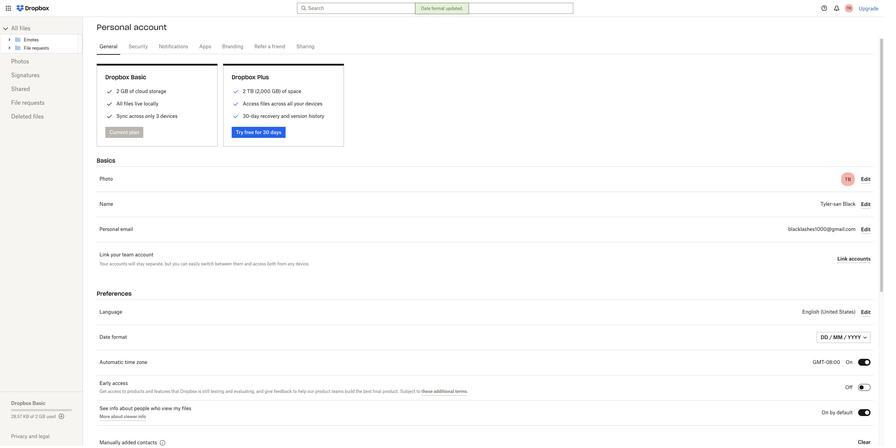 Task type: locate. For each thing, give the bounding box(es) containing it.
and down access files across all your devices
[[281, 113, 290, 119]]

dropbox
[[105, 74, 129, 81], [232, 74, 256, 81], [180, 390, 197, 394], [11, 401, 31, 407]]

these
[[422, 389, 433, 395]]

0 vertical spatial format
[[432, 6, 445, 11]]

automatic
[[99, 361, 123, 366]]

recommended image up recommended icon
[[232, 100, 240, 108]]

1 horizontal spatial info
[[138, 415, 146, 420]]

basic up 2 gb of cloud storage
[[131, 74, 146, 81]]

that
[[171, 390, 179, 394]]

personal account
[[97, 22, 167, 32]]

access files across all your devices
[[243, 101, 322, 107]]

info down people
[[138, 415, 146, 420]]

0 vertical spatial account
[[134, 22, 167, 32]]

personal left email
[[99, 228, 119, 232]]

0 horizontal spatial devices
[[160, 113, 177, 119]]

personal for personal email
[[99, 228, 119, 232]]

will
[[128, 262, 135, 267]]

format for date format updated.
[[432, 6, 445, 11]]

link
[[99, 253, 109, 258], [837, 256, 848, 262]]

file inside all files tree
[[24, 46, 31, 50]]

files inside all files link
[[20, 26, 30, 31]]

dropbox plus
[[232, 74, 269, 81]]

accounts
[[849, 256, 871, 262], [109, 262, 127, 267]]

0 horizontal spatial dropbox basic
[[11, 401, 45, 407]]

0 horizontal spatial accounts
[[109, 262, 127, 267]]

devices up the history
[[305, 101, 322, 107]]

1 vertical spatial dropbox basic
[[11, 401, 45, 407]]

info
[[110, 407, 118, 412], [138, 415, 146, 420]]

0 vertical spatial file requests link
[[14, 44, 76, 52]]

1 vertical spatial recommended image
[[232, 100, 240, 108]]

files right the my at the left bottom
[[182, 407, 191, 412]]

3 edit button from the top
[[861, 226, 871, 234]]

file requests inside "group"
[[24, 46, 49, 50]]

security
[[129, 45, 148, 49]]

files left live
[[124, 101, 133, 107]]

friend
[[272, 45, 285, 49]]

personal up general
[[97, 22, 131, 32]]

all down dropbox logo - go to the homepage in the left top of the page
[[11, 26, 18, 31]]

0 horizontal spatial on
[[822, 411, 829, 416]]

2 horizontal spatial to
[[416, 390, 420, 394]]

1 vertical spatial info
[[138, 415, 146, 420]]

space
[[288, 88, 301, 94]]

gb left cloud
[[121, 88, 128, 94]]

and left legal
[[29, 434, 37, 440]]

0 vertical spatial tb
[[847, 6, 851, 10]]

tb left (2,000 at the top left of the page
[[247, 88, 254, 94]]

2 for dropbox basic
[[116, 88, 119, 94]]

photo
[[99, 177, 113, 182]]

0 vertical spatial recommended image
[[232, 88, 240, 96]]

access left both
[[253, 262, 266, 267]]

0 horizontal spatial of
[[30, 415, 34, 420]]

all up sync
[[116, 101, 123, 107]]

(united
[[821, 310, 838, 315]]

0 vertical spatial devices
[[305, 101, 322, 107]]

dropbox basic
[[105, 74, 146, 81], [11, 401, 45, 407]]

Search text field
[[308, 4, 560, 12]]

0 vertical spatial all
[[11, 26, 18, 31]]

basic
[[131, 74, 146, 81], [32, 401, 45, 407]]

2 recommended image from the top
[[232, 100, 240, 108]]

files down (2,000 at the top left of the page
[[260, 101, 270, 107]]

files inside deleted files link
[[33, 114, 44, 120]]

about up more about viewer info 'button'
[[120, 407, 133, 412]]

feedback
[[274, 390, 292, 394]]

1 vertical spatial devices
[[160, 113, 177, 119]]

1 horizontal spatial 2
[[116, 88, 119, 94]]

0 vertical spatial date
[[421, 6, 430, 11]]

to left these
[[416, 390, 420, 394]]

these additional terms button
[[422, 388, 467, 397]]

all for all files
[[11, 26, 18, 31]]

file requests up deleted files
[[11, 101, 45, 106]]

1 horizontal spatial link
[[837, 256, 848, 262]]

files for all files
[[20, 26, 30, 31]]

devices right 3
[[160, 113, 177, 119]]

0 horizontal spatial across
[[129, 113, 144, 119]]

.
[[467, 390, 468, 394]]

1 horizontal spatial dropbox basic
[[105, 74, 146, 81]]

0 horizontal spatial your
[[111, 253, 121, 258]]

teams
[[332, 390, 344, 394]]

file down shared
[[11, 101, 21, 106]]

about right more
[[111, 415, 123, 420]]

personal for personal account
[[97, 22, 131, 32]]

of right gb)
[[282, 88, 287, 94]]

dropbox left is
[[180, 390, 197, 394]]

build
[[345, 390, 355, 394]]

plus
[[257, 74, 269, 81]]

0 vertical spatial gb
[[121, 88, 128, 94]]

files up emotes
[[20, 26, 30, 31]]

0 vertical spatial dropbox basic
[[105, 74, 146, 81]]

2 / from the left
[[844, 335, 847, 341]]

0 horizontal spatial all
[[11, 26, 18, 31]]

08:00
[[826, 361, 840, 366]]

1 horizontal spatial gb
[[121, 88, 128, 94]]

branding
[[222, 45, 243, 49]]

format left the updated.
[[432, 6, 445, 11]]

format for date format
[[112, 336, 127, 341]]

storage
[[149, 88, 166, 94]]

2 horizontal spatial of
[[282, 88, 287, 94]]

early
[[99, 382, 111, 387]]

0 vertical spatial your
[[294, 101, 304, 107]]

1 vertical spatial date
[[99, 336, 110, 341]]

can
[[181, 262, 188, 267]]

2 up access
[[243, 88, 246, 94]]

dropbox basic up 2 gb of cloud storage
[[105, 74, 146, 81]]

the
[[356, 390, 362, 394]]

between
[[215, 262, 232, 267]]

for
[[255, 130, 262, 135]]

any
[[288, 262, 295, 267]]

file requests link up photos link
[[14, 44, 76, 52]]

0 horizontal spatial link
[[99, 253, 109, 258]]

sharing
[[296, 45, 315, 49]]

of left cloud
[[129, 88, 134, 94]]

link inside button
[[837, 256, 848, 262]]

accounts for your
[[109, 262, 127, 267]]

/ right dd
[[829, 335, 832, 341]]

edit button for tyler-san black
[[861, 201, 871, 209]]

is
[[198, 390, 201, 394]]

gb
[[121, 88, 128, 94], [39, 415, 45, 420]]

mm
[[833, 335, 843, 341]]

0 horizontal spatial format
[[112, 336, 127, 341]]

1 vertical spatial on
[[822, 411, 829, 416]]

3 to from the left
[[416, 390, 420, 394]]

my
[[174, 407, 181, 412]]

refer a friend tab
[[252, 39, 288, 55]]

files right the deleted
[[33, 114, 44, 120]]

of right kb
[[30, 415, 34, 420]]

file requests link up deleted files
[[11, 96, 72, 110]]

(2,000
[[255, 88, 270, 94]]

requests down emotes link
[[32, 46, 49, 50]]

files inside the see info about people who view my files more about viewer info
[[182, 407, 191, 412]]

your left team
[[111, 253, 121, 258]]

dd
[[821, 335, 828, 341]]

1 vertical spatial gb
[[39, 415, 45, 420]]

to left products
[[122, 390, 126, 394]]

1 horizontal spatial on
[[846, 361, 853, 366]]

file down emotes
[[24, 46, 31, 50]]

sync across only 3 devices
[[116, 113, 177, 119]]

2 horizontal spatial 2
[[243, 88, 246, 94]]

2 up all files live locally
[[116, 88, 119, 94]]

1 horizontal spatial all
[[116, 101, 123, 107]]

personal
[[97, 22, 131, 32], [99, 228, 119, 232]]

1 / from the left
[[829, 335, 832, 341]]

all inside tree
[[11, 26, 18, 31]]

preferences
[[97, 291, 132, 298]]

2 edit from the top
[[861, 202, 871, 207]]

0 vertical spatial basic
[[131, 74, 146, 81]]

28.57
[[11, 415, 22, 420]]

access right get
[[108, 390, 121, 394]]

on right 08:00
[[846, 361, 853, 366]]

0 vertical spatial on
[[846, 361, 853, 366]]

1 recommended image from the top
[[232, 88, 240, 96]]

0 vertical spatial file requests
[[24, 46, 49, 50]]

0 vertical spatial personal
[[97, 22, 131, 32]]

0 vertical spatial requests
[[32, 46, 49, 50]]

across left all
[[271, 101, 286, 107]]

group
[[1, 34, 83, 54]]

get more space image
[[57, 413, 65, 421]]

recommended image
[[232, 88, 240, 96], [232, 100, 240, 108]]

1 horizontal spatial file
[[24, 46, 31, 50]]

format up automatic time zone
[[112, 336, 127, 341]]

/ right mm at the right bottom of the page
[[844, 335, 847, 341]]

access
[[243, 101, 259, 107]]

accounts inside button
[[849, 256, 871, 262]]

1 horizontal spatial accounts
[[849, 256, 871, 262]]

english (united states)
[[802, 310, 856, 315]]

0 horizontal spatial date
[[99, 336, 110, 341]]

on left by
[[822, 411, 829, 416]]

on for on
[[846, 361, 853, 366]]

30
[[263, 130, 269, 135]]

2 vertical spatial access
[[108, 390, 121, 394]]

link for link accounts
[[837, 256, 848, 262]]

1 vertical spatial access
[[112, 382, 128, 387]]

1 vertical spatial personal
[[99, 228, 119, 232]]

0 vertical spatial across
[[271, 101, 286, 107]]

notifications tab
[[156, 39, 191, 55]]

2 right kb
[[35, 415, 38, 420]]

account up the security
[[134, 22, 167, 32]]

recommended image down dropbox plus on the left top
[[232, 88, 240, 96]]

edit button for blacklashes1000@gmail.com
[[861, 226, 871, 234]]

account up stay
[[135, 253, 153, 258]]

kb
[[23, 415, 29, 420]]

file requests down emotes
[[24, 46, 49, 50]]

across down all files live locally
[[129, 113, 144, 119]]

30-
[[243, 113, 251, 119]]

requests up deleted files
[[22, 101, 45, 106]]

3
[[156, 113, 159, 119]]

0 horizontal spatial to
[[122, 390, 126, 394]]

0 horizontal spatial gb
[[39, 415, 45, 420]]

0 horizontal spatial info
[[110, 407, 118, 412]]

live
[[135, 101, 142, 107]]

info right see at the left of the page
[[110, 407, 118, 412]]

to
[[122, 390, 126, 394], [293, 390, 297, 394], [416, 390, 420, 394]]

date for date format
[[99, 336, 110, 341]]

and left the give
[[256, 390, 264, 394]]

but
[[165, 262, 171, 267]]

basic up 28.57 kb of 2 gb used
[[32, 401, 45, 407]]

requests inside all files tree
[[32, 46, 49, 50]]

sharing tab
[[294, 39, 317, 55]]

1 vertical spatial file
[[11, 101, 21, 106]]

see info about people who view my files more about viewer info
[[99, 407, 191, 420]]

requests
[[32, 46, 49, 50], [22, 101, 45, 106]]

1 vertical spatial across
[[129, 113, 144, 119]]

2
[[116, 88, 119, 94], [243, 88, 246, 94], [35, 415, 38, 420]]

1 horizontal spatial format
[[432, 6, 445, 11]]

your right all
[[294, 101, 304, 107]]

4 edit button from the top
[[861, 309, 871, 317]]

access
[[253, 262, 266, 267], [112, 382, 128, 387], [108, 390, 121, 394]]

more about viewer info button
[[99, 413, 146, 422]]

free
[[245, 130, 254, 135]]

tb up black
[[845, 176, 851, 183]]

upgrade
[[859, 5, 879, 11]]

edit button
[[861, 175, 871, 184], [861, 201, 871, 209], [861, 226, 871, 234], [861, 309, 871, 317]]

notifications
[[159, 45, 188, 49]]

tab list
[[97, 38, 873, 55]]

by
[[830, 411, 835, 416]]

0 horizontal spatial /
[[829, 335, 832, 341]]

1 horizontal spatial /
[[844, 335, 847, 341]]

tb left "upgrade"
[[847, 6, 851, 10]]

1 edit button from the top
[[861, 175, 871, 184]]

to left help
[[293, 390, 297, 394]]

3 edit from the top
[[861, 227, 871, 233]]

2 edit button from the top
[[861, 201, 871, 209]]

1 horizontal spatial date
[[421, 6, 430, 11]]

0 horizontal spatial basic
[[32, 401, 45, 407]]

4 edit from the top
[[861, 310, 871, 315]]

1 vertical spatial format
[[112, 336, 127, 341]]

access right "early"
[[112, 382, 128, 387]]

gb left used at the bottom of the page
[[39, 415, 45, 420]]

across
[[271, 101, 286, 107], [129, 113, 144, 119]]

try
[[236, 130, 243, 135]]

date down language
[[99, 336, 110, 341]]

1 vertical spatial tb
[[247, 88, 254, 94]]

1 vertical spatial all
[[116, 101, 123, 107]]

1 horizontal spatial to
[[293, 390, 297, 394]]

account
[[134, 22, 167, 32], [135, 253, 153, 258]]

on for on by default
[[822, 411, 829, 416]]

history
[[309, 113, 324, 119]]

0 vertical spatial file
[[24, 46, 31, 50]]

dropbox basic up kb
[[11, 401, 45, 407]]

1 vertical spatial requests
[[22, 101, 45, 106]]

date left the updated.
[[421, 6, 430, 11]]

1 horizontal spatial of
[[129, 88, 134, 94]]

see
[[99, 407, 108, 412]]



Task type: vqa. For each thing, say whether or not it's contained in the screenshot.
Info
yes



Task type: describe. For each thing, give the bounding box(es) containing it.
edit for blacklashes1000@gmail.com
[[861, 227, 871, 233]]

additional
[[434, 389, 454, 395]]

deleted files
[[11, 114, 44, 120]]

early access get access to products and features that dropbox is still testing and evaluating, and give feedback to help our product teams build the best final product. subject to these additional terms .
[[99, 382, 468, 395]]

subject
[[400, 390, 415, 394]]

1 to from the left
[[122, 390, 126, 394]]

product.
[[383, 390, 399, 394]]

email
[[120, 228, 133, 232]]

tyler-
[[821, 202, 834, 207]]

1 vertical spatial account
[[135, 253, 153, 258]]

signatures link
[[11, 69, 72, 83]]

tb button
[[844, 3, 855, 14]]

1 vertical spatial file requests link
[[11, 96, 72, 110]]

privacy and legal
[[11, 434, 50, 440]]

files for access files across all your devices
[[260, 101, 270, 107]]

deleted
[[11, 114, 31, 120]]

recommended image for access
[[232, 100, 240, 108]]

0 horizontal spatial 2
[[35, 415, 38, 420]]

edit for tyler-san black
[[861, 202, 871, 207]]

0 horizontal spatial file
[[11, 101, 21, 106]]

upgrade link
[[859, 5, 879, 11]]

edit for english (united states)
[[861, 310, 871, 315]]

stay
[[136, 262, 145, 267]]

product
[[315, 390, 330, 394]]

automatic time zone
[[99, 361, 147, 366]]

link accounts button
[[837, 255, 871, 264]]

privacy and legal link
[[11, 434, 83, 440]]

manually added contacts
[[99, 441, 157, 446]]

emotes link
[[14, 36, 76, 44]]

link your team account
[[99, 253, 153, 258]]

shared
[[11, 87, 30, 92]]

give
[[265, 390, 273, 394]]

who
[[151, 407, 160, 412]]

refer
[[254, 45, 267, 49]]

security tab
[[126, 39, 151, 55]]

photos link
[[11, 55, 72, 69]]

view
[[162, 407, 172, 412]]

1 vertical spatial your
[[111, 253, 121, 258]]

1 horizontal spatial devices
[[305, 101, 322, 107]]

try free for 30 days button
[[232, 127, 286, 138]]

files for deleted files
[[33, 114, 44, 120]]

recovery
[[260, 113, 280, 119]]

recommended image
[[232, 113, 240, 121]]

best
[[363, 390, 372, 394]]

added
[[122, 441, 136, 446]]

recommended image for 2
[[232, 88, 240, 96]]

terms
[[455, 389, 467, 395]]

and right testing
[[225, 390, 233, 394]]

locally
[[144, 101, 158, 107]]

people
[[134, 407, 149, 412]]

device.
[[296, 262, 309, 267]]

day
[[251, 113, 259, 119]]

cloud
[[135, 88, 148, 94]]

manually
[[99, 441, 120, 446]]

dropbox up 2 gb of cloud storage
[[105, 74, 129, 81]]

branding tab
[[219, 39, 246, 55]]

refer a friend
[[254, 45, 285, 49]]

2 to from the left
[[293, 390, 297, 394]]

1 vertical spatial basic
[[32, 401, 45, 407]]

updated.
[[446, 6, 463, 11]]

tyler-san black
[[821, 202, 856, 207]]

2 vertical spatial tb
[[845, 176, 851, 183]]

you
[[172, 262, 179, 267]]

1 horizontal spatial across
[[271, 101, 286, 107]]

signatures
[[11, 73, 40, 78]]

0 vertical spatial access
[[253, 262, 266, 267]]

your accounts will stay separate, but you can easily switch between them and access both from any device.
[[99, 262, 309, 267]]

files for all files live locally
[[124, 101, 133, 107]]

all files tree
[[1, 23, 83, 54]]

your
[[99, 262, 108, 267]]

tab list containing general
[[97, 38, 873, 55]]

final
[[373, 390, 381, 394]]

apps tab
[[197, 39, 214, 55]]

1 vertical spatial file requests
[[11, 101, 45, 106]]

2 gb of cloud storage
[[116, 88, 166, 94]]

used
[[46, 415, 56, 420]]

default
[[837, 411, 853, 416]]

products
[[127, 390, 145, 394]]

features
[[154, 390, 170, 394]]

1 horizontal spatial basic
[[131, 74, 146, 81]]

gmt-08:00
[[813, 361, 840, 366]]

all files
[[11, 26, 30, 31]]

emotes
[[24, 38, 39, 42]]

and right them on the bottom left of page
[[244, 262, 252, 267]]

and left features
[[146, 390, 153, 394]]

sync
[[116, 113, 128, 119]]

all files live locally
[[116, 101, 158, 107]]

dropbox logo - go to the homepage image
[[14, 3, 51, 14]]

tb inside popup button
[[847, 6, 851, 10]]

zone
[[136, 361, 147, 366]]

black
[[843, 202, 856, 207]]

0 vertical spatial about
[[120, 407, 133, 412]]

1 horizontal spatial your
[[294, 101, 304, 107]]

states)
[[839, 310, 856, 315]]

on by default
[[822, 411, 853, 416]]

personal email
[[99, 228, 133, 232]]

link for link your team account
[[99, 253, 109, 258]]

dd / mm / yyyy button
[[817, 333, 871, 344]]

them
[[233, 262, 243, 267]]

accounts for link
[[849, 256, 871, 262]]

edit button for english (united states)
[[861, 309, 871, 317]]

privacy
[[11, 434, 27, 440]]

clear button
[[858, 439, 871, 447]]

viewer
[[124, 415, 137, 420]]

apps
[[199, 45, 211, 49]]

global header element
[[0, 0, 884, 17]]

photos
[[11, 59, 29, 65]]

get
[[99, 390, 107, 394]]

contacts
[[137, 441, 157, 446]]

2 for dropbox plus
[[243, 88, 246, 94]]

our
[[308, 390, 314, 394]]

general tab
[[97, 39, 120, 55]]

only
[[145, 113, 155, 119]]

date for date format updated.
[[421, 6, 430, 11]]

switch
[[201, 262, 214, 267]]

0 vertical spatial info
[[110, 407, 118, 412]]

dropbox up "28.57"
[[11, 401, 31, 407]]

date format
[[99, 336, 127, 341]]

of for 2 gb of cloud storage
[[129, 88, 134, 94]]

all for all files live locally
[[116, 101, 123, 107]]

group containing emotes
[[1, 34, 83, 54]]

san
[[834, 202, 842, 207]]

of for 28.57 kb of 2 gb used
[[30, 415, 34, 420]]

dropbox inside early access get access to products and features that dropbox is still testing and evaluating, and give feedback to help our product teams build the best final product. subject to these additional terms .
[[180, 390, 197, 394]]

off
[[845, 386, 853, 391]]

dropbox left plus
[[232, 74, 256, 81]]

gmt-
[[813, 361, 826, 366]]

28.57 kb of 2 gb used
[[11, 415, 56, 420]]

language
[[99, 310, 122, 315]]

1 vertical spatial about
[[111, 415, 123, 420]]

testing
[[211, 390, 224, 394]]

30-day recovery and version history
[[243, 113, 324, 119]]

1 edit from the top
[[861, 176, 871, 182]]



